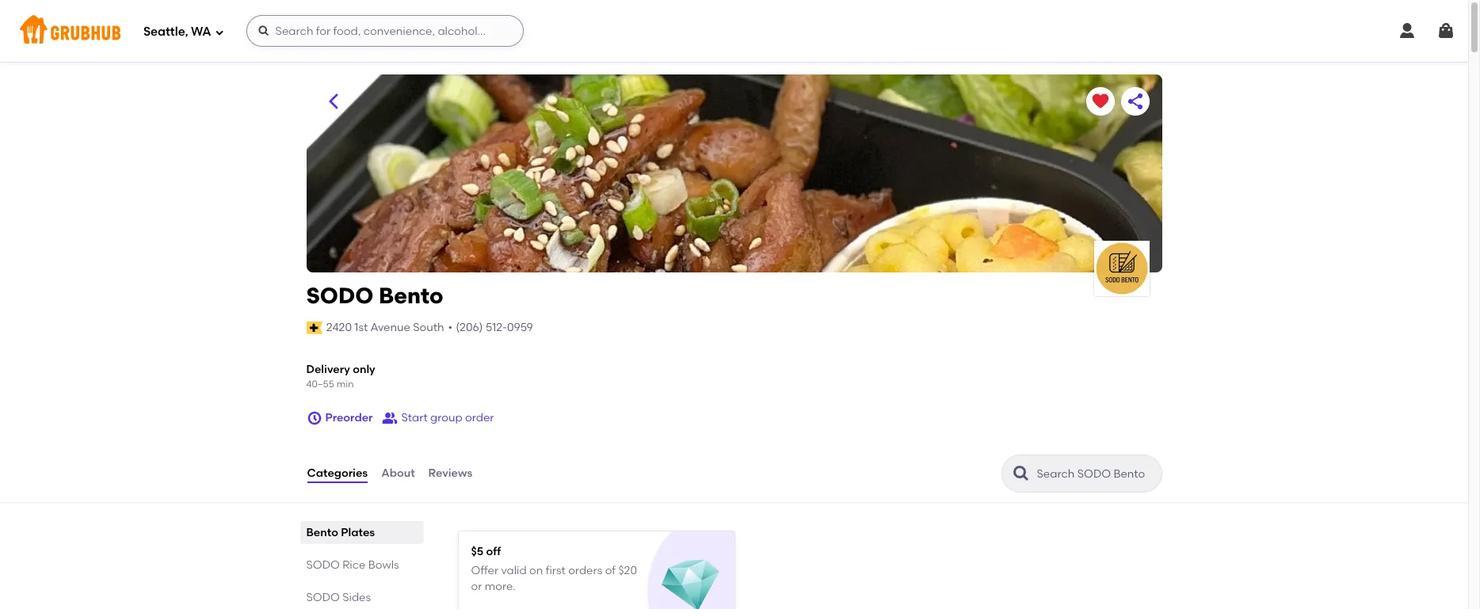 Task type: vqa. For each thing, say whether or not it's contained in the screenshot.
SODO Rice Bowls tab
yes



Task type: locate. For each thing, give the bounding box(es) containing it.
wa
[[191, 24, 211, 39]]

order
[[465, 411, 494, 425]]

1 sodo from the top
[[306, 282, 374, 309]]

main navigation navigation
[[0, 0, 1469, 62]]

2 vertical spatial sodo
[[306, 591, 340, 605]]

off
[[486, 545, 501, 559]]

sodo sides tab
[[306, 590, 417, 606]]

first
[[546, 564, 566, 577]]

or
[[471, 580, 482, 593]]

sodo left rice
[[306, 559, 340, 572]]

1 horizontal spatial bento
[[379, 282, 444, 309]]

1 vertical spatial svg image
[[306, 411, 322, 426]]

sodo for sodo bento
[[306, 282, 374, 309]]

subscription pass image
[[306, 322, 322, 334]]

sodo inside the sodo rice bowls tab
[[306, 559, 340, 572]]

reviews
[[428, 467, 473, 480]]

caret left icon image
[[324, 92, 343, 111]]

start group order button
[[382, 404, 494, 433]]

sodo for sodo rice bowls
[[306, 559, 340, 572]]

delivery only 40–55 min
[[306, 363, 375, 390]]

sodo inside the sodo sides tab
[[306, 591, 340, 605]]

categories
[[307, 467, 368, 480]]

2420 1st avenue south button
[[325, 319, 445, 337]]

sodo
[[306, 282, 374, 309], [306, 559, 340, 572], [306, 591, 340, 605]]

sodo for sodo sides
[[306, 591, 340, 605]]

bento up south
[[379, 282, 444, 309]]

1 vertical spatial sodo
[[306, 559, 340, 572]]

1 horizontal spatial svg image
[[1398, 21, 1417, 40]]

sodo left sides
[[306, 591, 340, 605]]

2420 1st avenue south
[[326, 321, 444, 334]]

bento
[[379, 282, 444, 309], [306, 526, 338, 540]]

orders
[[568, 564, 603, 577]]

bento left plates
[[306, 526, 338, 540]]

bento plates
[[306, 526, 375, 540]]

1st
[[355, 321, 368, 334]]

$20
[[619, 564, 637, 577]]

0 vertical spatial sodo
[[306, 282, 374, 309]]

valid
[[501, 564, 527, 577]]

0 vertical spatial svg image
[[1398, 21, 1417, 40]]

svg image
[[1398, 21, 1417, 40], [306, 411, 322, 426]]

sides
[[342, 591, 371, 605]]

start group order
[[401, 411, 494, 425]]

svg image
[[1437, 21, 1456, 40], [257, 25, 270, 37], [214, 27, 224, 37]]

search icon image
[[1012, 464, 1031, 483]]

sodo up 2420
[[306, 282, 374, 309]]

south
[[413, 321, 444, 334]]

0 horizontal spatial svg image
[[214, 27, 224, 37]]

avenue
[[371, 321, 410, 334]]

Search SODO Bento search field
[[1035, 467, 1157, 482]]

start
[[401, 411, 428, 425]]

0 vertical spatial bento
[[379, 282, 444, 309]]

svg image inside preorder button
[[306, 411, 322, 426]]

0 horizontal spatial bento
[[306, 526, 338, 540]]

0959
[[507, 321, 533, 334]]

saved restaurant button
[[1086, 87, 1115, 116]]

0 horizontal spatial svg image
[[306, 411, 322, 426]]

3 sodo from the top
[[306, 591, 340, 605]]

plates
[[341, 526, 375, 540]]

(206)
[[456, 321, 483, 334]]

sodo rice bowls tab
[[306, 557, 417, 574]]

2 sodo from the top
[[306, 559, 340, 572]]

sodo bento logo image
[[1094, 241, 1150, 296]]

1 vertical spatial bento
[[306, 526, 338, 540]]

1 horizontal spatial svg image
[[257, 25, 270, 37]]

bento inside tab
[[306, 526, 338, 540]]



Task type: describe. For each thing, give the bounding box(es) containing it.
2420
[[326, 321, 352, 334]]

group
[[430, 411, 463, 425]]

about button
[[381, 445, 416, 502]]

rice
[[342, 559, 366, 572]]

delivery
[[306, 363, 350, 376]]

•
[[448, 321, 453, 334]]

only
[[353, 363, 375, 376]]

reviews button
[[428, 445, 473, 502]]

saved restaurant image
[[1091, 92, 1110, 111]]

2 horizontal spatial svg image
[[1437, 21, 1456, 40]]

$5
[[471, 545, 484, 559]]

bowls
[[368, 559, 399, 572]]

sodo rice bowls
[[306, 559, 399, 572]]

of
[[605, 564, 616, 577]]

preorder button
[[306, 404, 373, 433]]

categories button
[[306, 445, 369, 502]]

min
[[337, 378, 354, 390]]

$5 off offer valid on first orders of $20 or more.
[[471, 545, 637, 593]]

share icon image
[[1126, 92, 1145, 111]]

about
[[381, 467, 415, 480]]

offer
[[471, 564, 499, 577]]

seattle, wa
[[143, 24, 211, 39]]

preorder
[[325, 411, 373, 425]]

• (206) 512-0959
[[448, 321, 533, 334]]

Search for food, convenience, alcohol... search field
[[246, 15, 524, 47]]

40–55
[[306, 378, 334, 390]]

on
[[529, 564, 543, 577]]

people icon image
[[382, 411, 398, 426]]

seattle,
[[143, 24, 188, 39]]

512-
[[486, 321, 507, 334]]

more.
[[485, 580, 516, 593]]

promo image
[[662, 557, 719, 609]]

(206) 512-0959 button
[[456, 320, 533, 336]]

bento plates tab
[[306, 525, 417, 541]]

svg image inside main navigation navigation
[[1398, 21, 1417, 40]]

sodo bento
[[306, 282, 444, 309]]

sodo sides
[[306, 591, 371, 605]]



